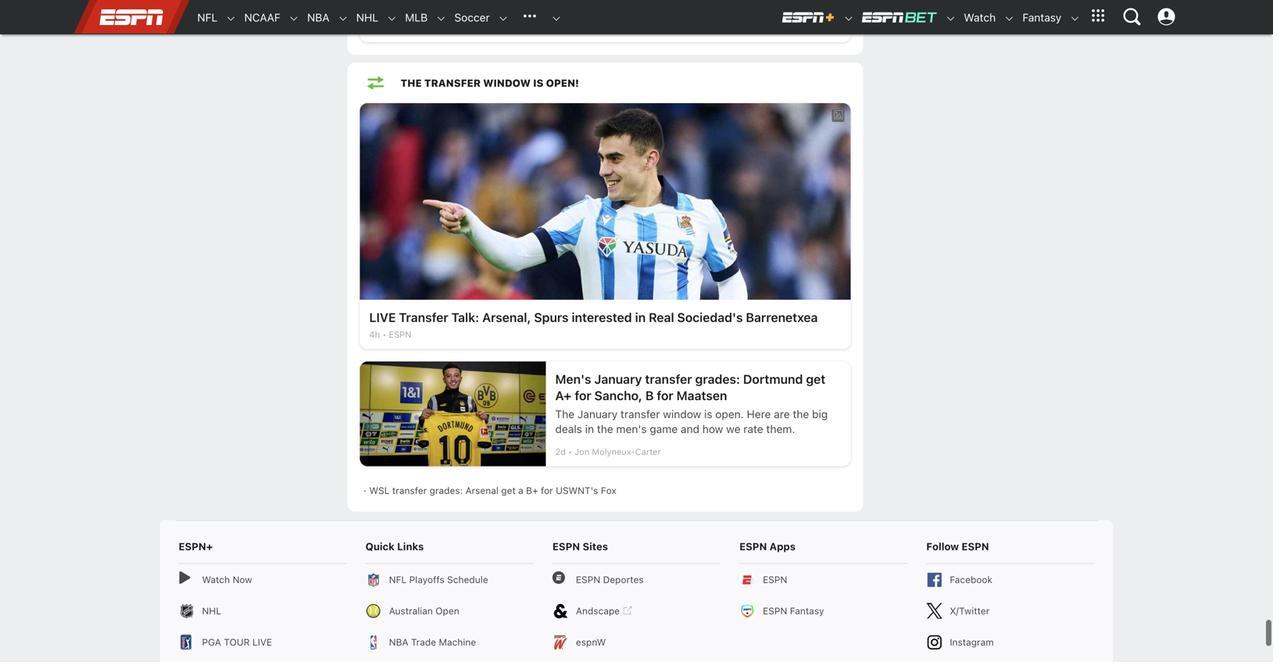 Task type: locate. For each thing, give the bounding box(es) containing it.
font before image for espn sites
[[553, 572, 568, 588]]

1 horizontal spatial for
[[575, 388, 592, 403]]

1 horizontal spatial nhl
[[356, 11, 379, 24]]

watch
[[964, 11, 996, 24], [202, 574, 230, 585]]

nhl link down now in the left of the page
[[179, 596, 347, 627]]

see
[[476, 3, 497, 18]]

in left 'real'
[[635, 310, 646, 325]]

fantasy right watch link
[[1023, 11, 1062, 24]]

real
[[649, 310, 675, 325]]

and
[[757, 3, 779, 18], [681, 423, 700, 436]]

more
[[782, 3, 812, 18]]

watch left now in the left of the page
[[202, 574, 230, 585]]

and down the window
[[681, 423, 700, 436]]

1 vertical spatial fantasy
[[790, 606, 825, 617]]

2 horizontal spatial in
[[635, 310, 646, 325]]

a
[[519, 485, 524, 496]]

1 horizontal spatial live
[[369, 310, 396, 325]]

for down men's
[[575, 388, 592, 403]]

arsenal
[[466, 485, 499, 496]]

1 vertical spatial we
[[727, 423, 741, 436]]

nhl up pga
[[202, 606, 221, 617]]

1 horizontal spatial fantasy
[[1023, 11, 1062, 24]]

live up 4h
[[369, 310, 396, 325]]

1 horizontal spatial grades:
[[696, 372, 740, 387]]

nfl
[[197, 11, 218, 24], [389, 574, 407, 585]]

1 horizontal spatial watch
[[964, 11, 996, 24]]

1 vertical spatial nfl
[[389, 574, 407, 585]]

espn inside "espn fantasy" link
[[763, 606, 788, 617]]

1 horizontal spatial in
[[585, 423, 594, 436]]

0 vertical spatial nhl link
[[349, 1, 379, 34]]

pga tour live
[[202, 637, 272, 648]]

the
[[793, 408, 810, 421], [597, 423, 614, 436]]

0 vertical spatial and
[[757, 3, 779, 18]]

espnw link
[[553, 627, 721, 658]]

in right the see
[[500, 3, 511, 18]]

1 vertical spatial grades:
[[430, 485, 463, 496]]

0 horizontal spatial in
[[500, 3, 511, 18]]

we up mike coppinger
[[409, 3, 426, 18]]

espn left sites
[[553, 541, 580, 553]]

rate
[[744, 423, 764, 436]]

0 vertical spatial nba
[[307, 11, 330, 24]]

0 horizontal spatial nfl
[[197, 11, 218, 24]]

a+
[[556, 388, 572, 403]]

we down open.
[[727, 423, 741, 436]]

nfl for nfl
[[197, 11, 218, 24]]

2 font before image from the left
[[553, 572, 568, 588]]

0 horizontal spatial get
[[501, 485, 516, 496]]

0 horizontal spatial for
[[541, 485, 553, 496]]

carter
[[635, 447, 661, 457]]

open!
[[546, 77, 579, 89]]

for for uswnt's
[[541, 485, 553, 496]]

we
[[409, 3, 426, 18], [727, 423, 741, 436]]

and left the more
[[757, 3, 779, 18]]

1 horizontal spatial nba
[[389, 637, 409, 648]]

2 vertical spatial transfer
[[392, 485, 427, 496]]

watch left the fantasy link
[[964, 11, 996, 24]]

grades: inside men's january transfer grades: dortmund get a+ for sancho, b for maatsen the january transfer window is open. here are the big deals in the men's game and how we rate them.
[[696, 372, 740, 387]]

to
[[461, 3, 473, 18]]

transfer
[[399, 310, 449, 325]]

watch for watch
[[964, 11, 996, 24]]

espn inside espn deportes 'link'
[[576, 574, 601, 585]]

molyneux-
[[592, 447, 635, 457]]

mike
[[389, 23, 408, 33]]

0 horizontal spatial nhl
[[202, 606, 221, 617]]

font before image inside espn deportes 'link'
[[553, 572, 568, 588]]

1 vertical spatial transfer
[[621, 408, 660, 421]]

nhl link
[[349, 1, 379, 34], [179, 596, 347, 627]]

january down sancho,
[[578, 408, 618, 421]]

andscape
[[576, 606, 620, 617]]

coppinger
[[410, 23, 453, 33]]

sociedad's
[[678, 310, 743, 325]]

nba right ncaaf
[[307, 11, 330, 24]]

font before image for espn+
[[179, 572, 194, 588]]

nfl left ncaaf link
[[197, 11, 218, 24]]

in right deals
[[585, 423, 594, 436]]

wsl transfer grades: arsenal get a b+ for uswnt's fox link
[[369, 479, 848, 503]]

here
[[747, 408, 771, 421]]

1 horizontal spatial get
[[806, 372, 826, 387]]

1 font before image from the left
[[179, 572, 194, 588]]

0 horizontal spatial grades:
[[430, 485, 463, 496]]

the up molyneux-
[[597, 423, 614, 436]]

for right "b+"
[[541, 485, 553, 496]]

sancho,
[[595, 388, 643, 403]]

1 vertical spatial and
[[681, 423, 700, 436]]

4h
[[369, 330, 380, 340]]

0 horizontal spatial nba
[[307, 11, 330, 24]]

for right b
[[657, 388, 674, 403]]

font before image inside watch now link
[[179, 572, 194, 588]]

tour
[[224, 637, 250, 648]]

transfer
[[424, 77, 481, 89]]

transfer up men's
[[621, 408, 660, 421]]

nfl playoffs schedule link
[[366, 564, 534, 596]]

1 vertical spatial watch
[[202, 574, 230, 585]]

1 vertical spatial live
[[253, 637, 272, 648]]

grades:
[[696, 372, 740, 387], [430, 485, 463, 496]]

1 vertical spatial nba
[[389, 637, 409, 648]]

0 horizontal spatial watch
[[202, 574, 230, 585]]

0 horizontal spatial font before image
[[179, 572, 194, 588]]

font before image
[[179, 572, 194, 588], [553, 572, 568, 588]]

espn down apps
[[763, 574, 788, 585]]

x/twitter
[[950, 606, 990, 617]]

espn fantasy link
[[740, 596, 908, 627]]

mlb
[[405, 11, 428, 24]]

1 vertical spatial the
[[597, 423, 614, 436]]

fantasy down espn link
[[790, 606, 825, 617]]

espn inside espn link
[[763, 574, 788, 585]]

instagram
[[950, 637, 994, 648]]

1 vertical spatial nhl link
[[179, 596, 347, 627]]

maatsen
[[677, 388, 728, 403]]

espn up andscape
[[576, 574, 601, 585]]

window
[[483, 77, 531, 89]]

0 vertical spatial the
[[793, 408, 810, 421]]

transfer
[[645, 372, 692, 387], [621, 408, 660, 421], [392, 485, 427, 496]]

get
[[806, 372, 826, 387], [501, 485, 516, 496]]

nhl left mike
[[356, 11, 379, 24]]

talk:
[[452, 310, 479, 325]]

1 vertical spatial in
[[635, 310, 646, 325]]

live
[[369, 310, 396, 325], [253, 637, 272, 648]]

0 vertical spatial fantasy
[[1023, 11, 1062, 24]]

0 horizontal spatial the
[[597, 423, 614, 436]]

nba trade machine
[[389, 637, 476, 648]]

ncaaf link
[[237, 1, 281, 34]]

nfl left playoffs
[[389, 574, 407, 585]]

watch now
[[202, 574, 252, 585]]

facebook
[[950, 574, 993, 585]]

0 vertical spatial live
[[369, 310, 396, 325]]

mlb link
[[397, 1, 428, 34]]

uswnt's
[[556, 485, 599, 496]]

wsl
[[369, 485, 390, 496]]

2024:
[[514, 3, 549, 18]]

get up big in the right of the page
[[806, 372, 826, 387]]

nhl link left mike
[[349, 1, 379, 34]]

2 vertical spatial in
[[585, 423, 594, 436]]

nba trade machine link
[[366, 627, 534, 658]]

links
[[397, 541, 424, 553]]

0 horizontal spatial live
[[253, 637, 272, 648]]

1 horizontal spatial we
[[727, 423, 741, 436]]

grades: left arsenal
[[430, 485, 463, 496]]

transfer up b
[[645, 372, 692, 387]]

1 horizontal spatial nfl
[[389, 574, 407, 585]]

get left the a
[[501, 485, 516, 496]]

0 vertical spatial watch
[[964, 11, 996, 24]]

open.
[[716, 408, 744, 421]]

espn
[[389, 330, 412, 340], [553, 541, 580, 553], [740, 541, 767, 553], [962, 541, 990, 553], [576, 574, 601, 585], [763, 574, 788, 585], [763, 606, 788, 617]]

0 vertical spatial in
[[500, 3, 511, 18]]

font before image down espn sites at the left
[[553, 572, 568, 588]]

nfl link
[[190, 1, 218, 34]]

nba left trade
[[389, 637, 409, 648]]

0 horizontal spatial and
[[681, 423, 700, 436]]

0 vertical spatial transfer
[[645, 372, 692, 387]]

january up sancho,
[[595, 372, 642, 387]]

espn apps
[[740, 541, 796, 553]]

live right tour
[[253, 637, 272, 648]]

0 vertical spatial we
[[409, 3, 426, 18]]

1 horizontal spatial and
[[757, 3, 779, 18]]

1 vertical spatial get
[[501, 485, 516, 496]]

1 horizontal spatial font before image
[[553, 572, 568, 588]]

nba for nba trade machine
[[389, 637, 409, 648]]

grades: up maatsen
[[696, 372, 740, 387]]

facebook link
[[927, 564, 1095, 596]]

the left big in the right of the page
[[793, 408, 810, 421]]

0 vertical spatial nfl
[[197, 11, 218, 24]]

watch for watch now
[[202, 574, 230, 585]]

open
[[436, 606, 460, 617]]

transfer right wsl
[[392, 485, 427, 496]]

0 vertical spatial grades:
[[696, 372, 740, 387]]

font before image down espn+
[[179, 572, 194, 588]]

espn down espn link
[[763, 606, 788, 617]]

0 vertical spatial get
[[806, 372, 826, 387]]



Task type: vqa. For each thing, say whether or not it's contained in the screenshot.
AUSTRALIAN OPEN link
yes



Task type: describe. For each thing, give the bounding box(es) containing it.
the transfer window is open!
[[401, 77, 579, 89]]

are
[[774, 408, 790, 421]]

men's
[[617, 423, 647, 436]]

dortmund
[[744, 372, 803, 387]]

deportes
[[603, 574, 644, 585]]

quick
[[366, 541, 395, 553]]

joshua-
[[552, 3, 601, 18]]

in inside men's january transfer grades: dortmund get a+ for sancho, b for maatsen the january transfer window is open. here are the big deals in the men's game and how we rate them.
[[585, 423, 594, 436]]

and inside men's january transfer grades: dortmund get a+ for sancho, b for maatsen the january transfer window is open. here are the big deals in the men's game and how we rate them.
[[681, 423, 700, 436]]

nba for nba
[[307, 11, 330, 24]]

espn right follow
[[962, 541, 990, 553]]

we inside men's january transfer grades: dortmund get a+ for sancho, b for maatsen the january transfer window is open. here are the big deals in the men's game and how we rate them.
[[727, 423, 741, 436]]

playoffs
[[409, 574, 445, 585]]

them.
[[767, 423, 796, 436]]

0 horizontal spatial we
[[409, 3, 426, 18]]

1 vertical spatial january
[[578, 408, 618, 421]]

instagram link
[[927, 627, 1095, 658]]

now
[[233, 574, 252, 585]]

soccer
[[455, 11, 490, 24]]

men's january transfer grades: dortmund get a+ for sancho, b for maatsen the january transfer window is open. here are the big deals in the men's game and how we rate them.
[[556, 372, 828, 436]]

1 horizontal spatial nhl link
[[349, 1, 379, 34]]

espn fantasy
[[763, 606, 825, 617]]

1 vertical spatial nhl
[[202, 606, 221, 617]]

men's
[[556, 372, 592, 387]]

fights
[[369, 3, 406, 18]]

is
[[705, 408, 713, 421]]

follow espn
[[927, 541, 990, 553]]

apps
[[770, 541, 796, 553]]

nba link
[[300, 1, 330, 34]]

espn deportes
[[576, 574, 644, 585]]

quick links
[[366, 541, 424, 553]]

espn left apps
[[740, 541, 767, 553]]

fox
[[601, 485, 617, 496]]

australian
[[389, 606, 433, 617]]

espn deportes link
[[553, 564, 721, 596]]

2 horizontal spatial for
[[657, 388, 674, 403]]

wsl transfer grades: arsenal get a b+ for uswnt's fox
[[369, 485, 617, 496]]

arsenal,
[[483, 310, 531, 325]]

australian open link
[[366, 596, 534, 627]]

game
[[650, 423, 678, 436]]

pga tour live link
[[179, 627, 347, 658]]

espn sites
[[553, 541, 608, 553]]

ncaaf
[[244, 11, 281, 24]]

nfl for nfl playoffs schedule
[[389, 574, 407, 585]]

sites
[[583, 541, 608, 553]]

andscape link
[[553, 596, 721, 627]]

espn link
[[740, 564, 908, 596]]

jon molyneux-carter
[[575, 447, 661, 457]]

jon
[[575, 447, 590, 457]]

pga
[[202, 637, 221, 648]]

get inside men's january transfer grades: dortmund get a+ for sancho, b for maatsen the january transfer window is open. here are the big deals in the men's game and how we rate them.
[[806, 372, 826, 387]]

live transfer talk: arsenal, spurs interested in real sociedad's barrenetxea
[[369, 310, 818, 325]]

deals
[[556, 423, 582, 436]]

1 horizontal spatial the
[[793, 408, 810, 421]]

fantasy link
[[1015, 1, 1062, 34]]

0 horizontal spatial fantasy
[[790, 606, 825, 617]]

watch now link
[[179, 564, 347, 596]]

window
[[663, 408, 702, 421]]

b
[[646, 388, 654, 403]]

nfl playoffs schedule
[[389, 574, 488, 585]]

teofimo-
[[661, 3, 714, 18]]

is
[[533, 77, 544, 89]]

the
[[556, 408, 575, 421]]

mike coppinger
[[389, 23, 453, 33]]

spurs
[[534, 310, 569, 325]]

fights we want to see in 2024: joshua-ngannou; teofimo-matias and more
[[369, 3, 812, 18]]

x/twitter link
[[927, 596, 1095, 627]]

the
[[401, 77, 422, 89]]

schedule
[[447, 574, 488, 585]]

5h
[[369, 23, 380, 33]]

espn+
[[179, 541, 213, 553]]

0 vertical spatial nhl
[[356, 11, 379, 24]]

big
[[812, 408, 828, 421]]

ngannou;
[[601, 3, 658, 18]]

how
[[703, 423, 724, 436]]

barrenetxea
[[746, 310, 818, 325]]

watch link
[[957, 1, 996, 34]]

espn right 4h
[[389, 330, 412, 340]]

0 horizontal spatial nhl link
[[179, 596, 347, 627]]

for for sancho,
[[575, 388, 592, 403]]

australian open
[[389, 606, 460, 617]]

0 vertical spatial january
[[595, 372, 642, 387]]

interested
[[572, 310, 632, 325]]

machine
[[439, 637, 476, 648]]

want
[[429, 3, 458, 18]]



